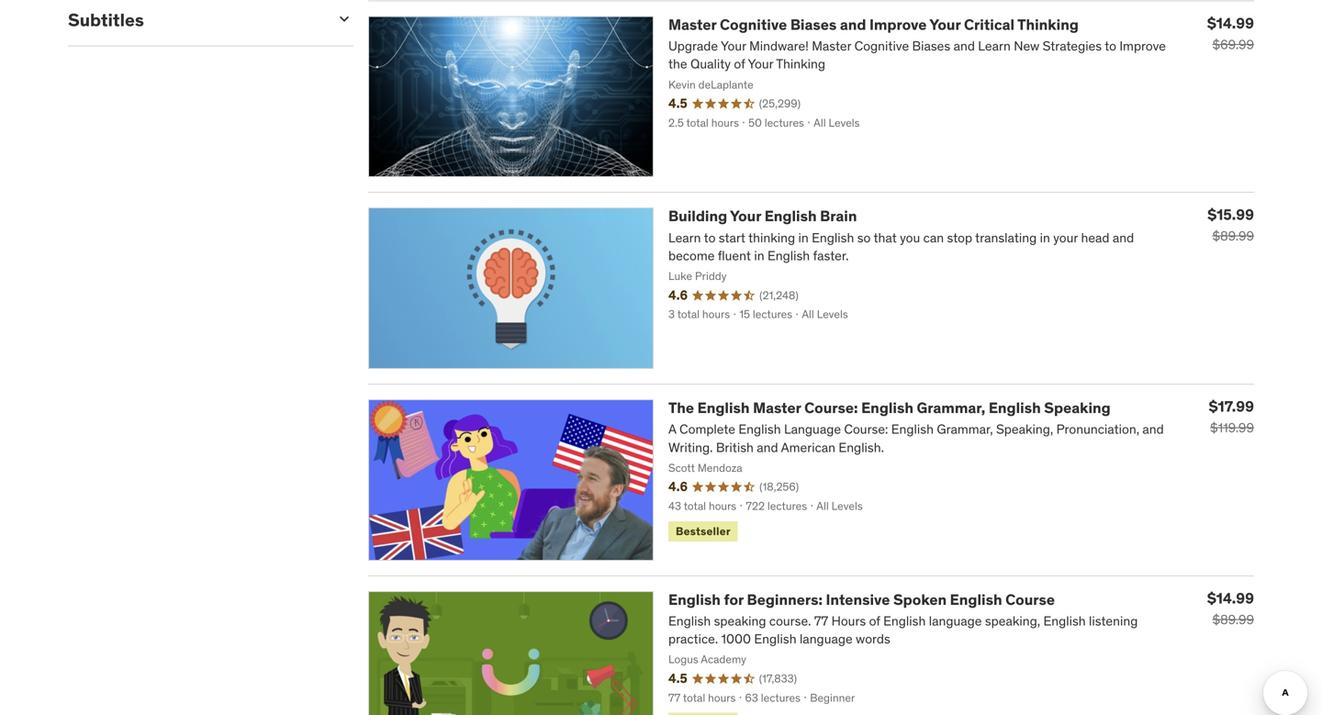 Task type: vqa. For each thing, say whether or not it's contained in the screenshot.
the top '$89.99'
yes



Task type: describe. For each thing, give the bounding box(es) containing it.
brain
[[821, 207, 858, 226]]

critical
[[965, 15, 1015, 34]]

the
[[669, 399, 695, 418]]

english right the
[[698, 399, 750, 418]]

improve
[[870, 15, 927, 34]]

subtitles button
[[68, 9, 321, 31]]

building your english brain link
[[669, 207, 858, 226]]

master cognitive biases and improve your critical thinking
[[669, 15, 1079, 34]]

$89.99 for $14.99
[[1213, 612, 1255, 628]]

thinking
[[1018, 15, 1079, 34]]

0 horizontal spatial master
[[669, 15, 717, 34]]

$14.99 $69.99
[[1208, 14, 1255, 53]]

building your english brain
[[669, 207, 858, 226]]

english left for
[[669, 591, 721, 609]]

intensive
[[826, 591, 891, 609]]

$119.99
[[1211, 420, 1255, 436]]

$15.99 $89.99
[[1208, 205, 1255, 245]]

$14.99 for english for beginners: intensive spoken english course
[[1208, 589, 1255, 608]]

english for beginners: intensive spoken english course
[[669, 591, 1056, 609]]

$17.99 $119.99
[[1210, 397, 1255, 436]]

english for beginners: intensive spoken english course link
[[669, 591, 1056, 609]]

$69.99
[[1213, 36, 1255, 53]]

course:
[[805, 399, 859, 418]]

english right course:
[[862, 399, 914, 418]]

the english master course: english grammar, english speaking link
[[669, 399, 1111, 418]]

grammar,
[[917, 399, 986, 418]]



Task type: locate. For each thing, give the bounding box(es) containing it.
1 vertical spatial master
[[753, 399, 802, 418]]

course
[[1006, 591, 1056, 609]]

biases
[[791, 15, 837, 34]]

$15.99
[[1208, 205, 1255, 224]]

small image
[[335, 10, 354, 28]]

speaking
[[1045, 399, 1111, 418]]

$89.99
[[1213, 228, 1255, 245], [1213, 612, 1255, 628]]

1 $14.99 from the top
[[1208, 14, 1255, 32]]

0 vertical spatial master
[[669, 15, 717, 34]]

and
[[840, 15, 867, 34]]

2 $14.99 from the top
[[1208, 589, 1255, 608]]

master cognitive biases and improve your critical thinking link
[[669, 15, 1079, 34]]

master
[[669, 15, 717, 34], [753, 399, 802, 418]]

master left cognitive
[[669, 15, 717, 34]]

$89.99 inside $15.99 $89.99
[[1213, 228, 1255, 245]]

1 vertical spatial $89.99
[[1213, 612, 1255, 628]]

2 $89.99 from the top
[[1213, 612, 1255, 628]]

$14.99 $89.99
[[1208, 589, 1255, 628]]

english left course
[[951, 591, 1003, 609]]

1 horizontal spatial master
[[753, 399, 802, 418]]

1 $89.99 from the top
[[1213, 228, 1255, 245]]

0 vertical spatial $89.99
[[1213, 228, 1255, 245]]

english
[[765, 207, 817, 226], [698, 399, 750, 418], [862, 399, 914, 418], [989, 399, 1042, 418], [669, 591, 721, 609], [951, 591, 1003, 609]]

0 vertical spatial $14.99
[[1208, 14, 1255, 32]]

$14.99 for master cognitive biases and improve your critical thinking
[[1208, 14, 1255, 32]]

the english master course: english grammar, english speaking
[[669, 399, 1111, 418]]

your left critical
[[930, 15, 961, 34]]

$17.99
[[1210, 397, 1255, 416]]

master left course:
[[753, 399, 802, 418]]

your right building
[[730, 207, 762, 226]]

building
[[669, 207, 728, 226]]

1 vertical spatial $14.99
[[1208, 589, 1255, 608]]

$89.99 inside $14.99 $89.99
[[1213, 612, 1255, 628]]

1 vertical spatial your
[[730, 207, 762, 226]]

for
[[724, 591, 744, 609]]

$89.99 for $15.99
[[1213, 228, 1255, 245]]

english left brain
[[765, 207, 817, 226]]

subtitles
[[68, 9, 144, 31]]

beginners:
[[747, 591, 823, 609]]

spoken
[[894, 591, 947, 609]]

$14.99
[[1208, 14, 1255, 32], [1208, 589, 1255, 608]]

1 horizontal spatial your
[[930, 15, 961, 34]]

0 horizontal spatial your
[[730, 207, 762, 226]]

0 vertical spatial your
[[930, 15, 961, 34]]

cognitive
[[720, 15, 788, 34]]

english left speaking
[[989, 399, 1042, 418]]

your
[[930, 15, 961, 34], [730, 207, 762, 226]]



